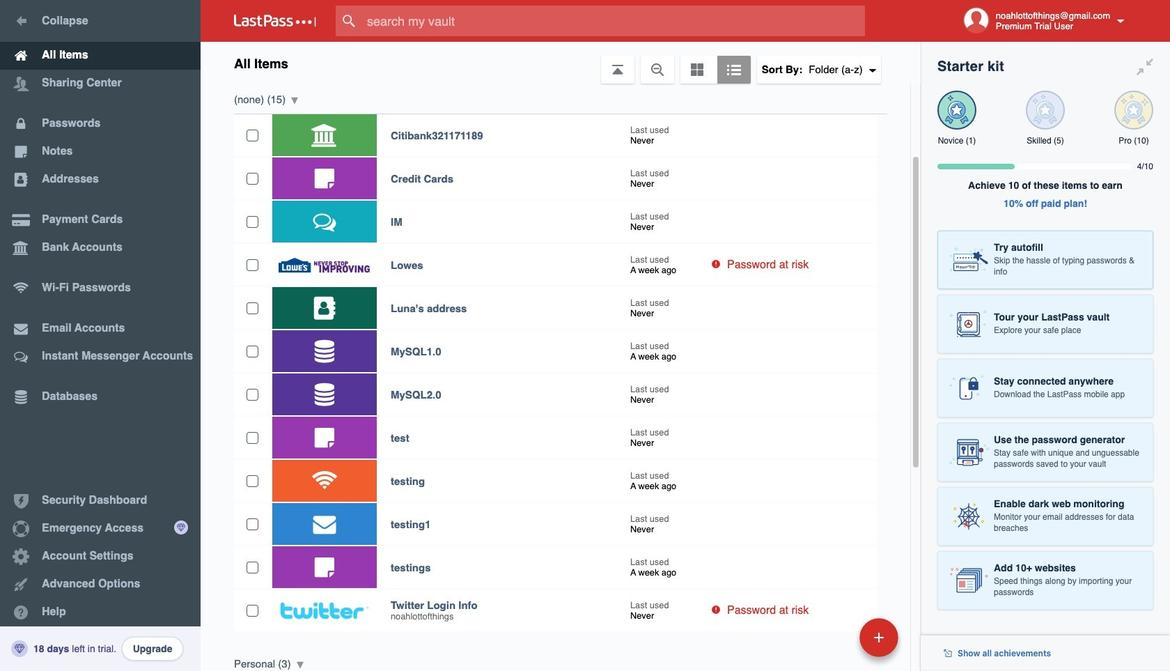 Task type: vqa. For each thing, say whether or not it's contained in the screenshot.
the LastPass IMAGE
yes



Task type: describe. For each thing, give the bounding box(es) containing it.
vault options navigation
[[201, 42, 921, 84]]

Search search field
[[336, 6, 893, 36]]

new item element
[[764, 618, 904, 657]]

new item navigation
[[764, 614, 907, 671]]



Task type: locate. For each thing, give the bounding box(es) containing it.
search my vault text field
[[336, 6, 893, 36]]

main navigation navigation
[[0, 0, 201, 671]]

lastpass image
[[234, 15, 316, 27]]



